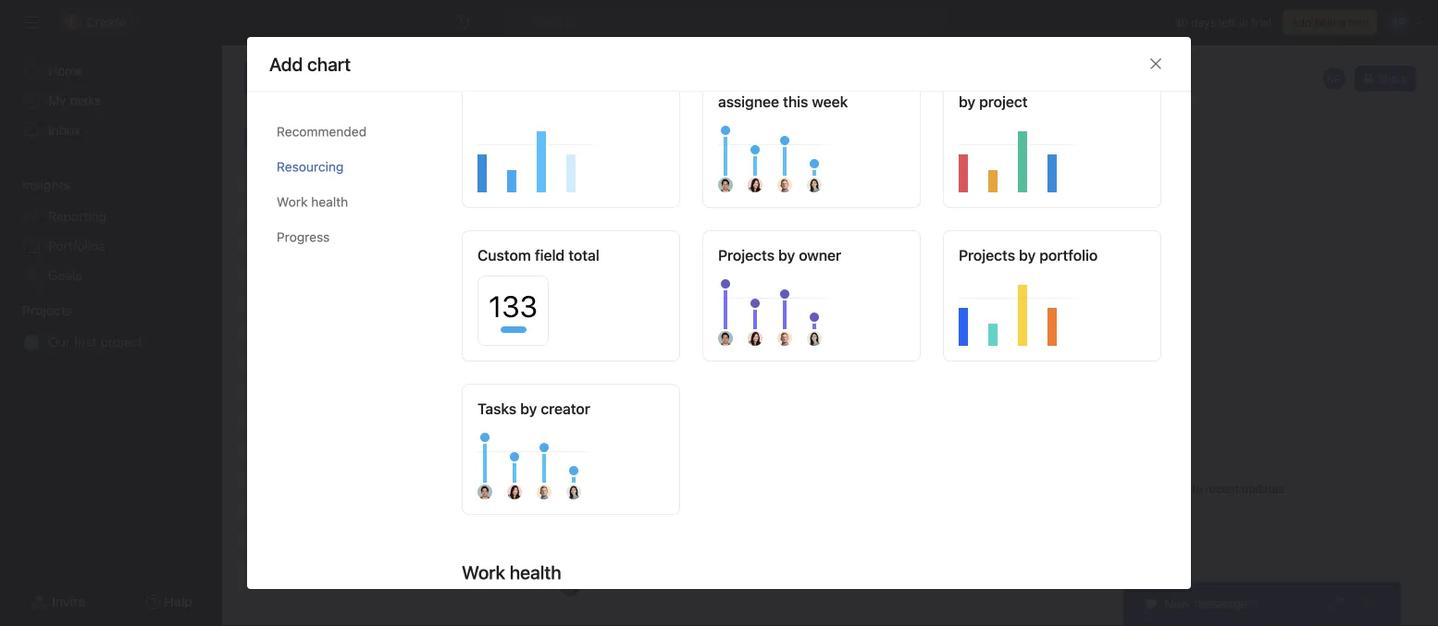 Task type: vqa. For each thing, say whether or not it's contained in the screenshot.
first Goals by team button from the bottom Goals
yes



Task type: locate. For each thing, give the bounding box(es) containing it.
our inside our first project
[[525, 233, 548, 255]]

image of a blue lollipop chart image inside 'tasks by creator' button
[[478, 426, 667, 500]]

0 vertical spatial kp
[[1327, 72, 1342, 85]]

reporting link up the my first dashboard
[[304, 56, 362, 76]]

image of a multicolored column chart image inside projects by portfolio button
[[959, 272, 1148, 347]]

search button
[[501, 7, 945, 37]]

1 vertical spatial by project
[[718, 197, 787, 215]]

by project down this
[[959, 93, 1028, 111]]

work for the leftmost close image resourcing button
[[277, 194, 308, 210]]

projects by status button
[[943, 162, 1162, 312]]

1 horizontal spatial upcoming
[[718, 75, 789, 92]]

1 field total from the top
[[535, 247, 600, 265]]

1 horizontal spatial our
[[525, 233, 548, 255]]

kp right the work health
[[563, 581, 577, 594]]

2 custom from the top
[[478, 586, 531, 603]]

goals by team button
[[462, 59, 680, 209], [462, 397, 680, 547]]

close image
[[1149, 57, 1164, 71], [1359, 597, 1374, 612]]

1 vertical spatial add
[[268, 132, 288, 145]]

1 vertical spatial our first project
[[48, 335, 143, 350]]

0 horizontal spatial by project
[[718, 197, 787, 215]]

project inside our first project
[[558, 188, 593, 223]]

field total up the image of a numeric rollup card
[[535, 247, 600, 265]]

2 tasks in my workspace from the left
[[923, 286, 1045, 299]]

work health button
[[277, 185, 432, 220], [277, 185, 432, 220]]

1 vertical spatial project
[[101, 335, 143, 350]]

resourcing button for the leftmost close image
[[277, 149, 432, 185]]

add chart
[[269, 53, 351, 75], [269, 53, 351, 75]]

projects by portfolio
[[959, 247, 1098, 265], [959, 586, 1098, 603]]

workspace
[[424, 286, 482, 299], [988, 286, 1045, 299]]

by portfolio for projects by portfolio button corresponding to projects by owner button for 2nd custom field total button from the top
[[1019, 586, 1098, 603]]

recommended for the leftmost close image
[[277, 124, 367, 139]]

no
[[1188, 483, 1203, 496]]

0 vertical spatial by team
[[520, 75, 576, 92]]

1 horizontal spatial upcoming tasks by assignee this week
[[718, 75, 850, 111]]

1 vertical spatial our
[[48, 335, 70, 350]]

kp button
[[1321, 66, 1347, 92]]

0 horizontal spatial add
[[268, 132, 288, 145]]

0 vertical spatial project
[[558, 188, 593, 223]]

2 horizontal spatial tasks
[[923, 286, 953, 299]]

add inside "button"
[[268, 132, 288, 145]]

upcoming tasks by assignee this week
[[718, 75, 850, 111], [290, 353, 526, 368]]

0 horizontal spatial workspace
[[424, 286, 482, 299]]

tasks in my workspace
[[359, 286, 482, 299], [923, 286, 1045, 299]]

1 horizontal spatial in
[[956, 286, 965, 299]]

this month's tasks by project
[[959, 75, 1089, 111]]

resourcing button
[[277, 149, 432, 185], [277, 149, 432, 185]]

0 horizontal spatial image of a blue lollipop chart image
[[478, 426, 667, 500]]

1 horizontal spatial project
[[558, 188, 593, 223]]

updates
[[1242, 483, 1285, 496]]

0 horizontal spatial first
[[74, 335, 97, 350]]

0 vertical spatial image of a blue column chart image
[[478, 119, 667, 193]]

1 vertical spatial close image
[[1359, 597, 1374, 612]]

1 goals by team from the top
[[478, 75, 576, 92]]

incomplete
[[718, 179, 795, 196]]

work
[[277, 194, 308, 210], [277, 194, 308, 210]]

add custom chart
[[510, 247, 632, 265]]

1 goals by team button from the top
[[462, 59, 680, 209]]

work health
[[277, 194, 348, 210], [277, 194, 348, 210]]

work health for resourcing button related to close icon
[[277, 194, 348, 210]]

first
[[541, 216, 565, 240], [74, 335, 97, 350]]

first inside our first project
[[541, 216, 565, 240]]

image of a multicolored donut chart image
[[959, 222, 1148, 297]]

1 vertical spatial custom field total
[[478, 586, 600, 603]]

0 vertical spatial projects by portfolio
[[959, 247, 1098, 265]]

image of a blue lollipop chart image
[[718, 119, 907, 193], [478, 426, 667, 500]]

0 horizontal spatial upcoming
[[290, 353, 352, 368]]

tasks for 'tasks by creator' button
[[478, 401, 517, 418]]

0 vertical spatial close image
[[1149, 57, 1164, 71]]

1 by portfolio from the top
[[1019, 247, 1098, 265]]

add left custom chart
[[510, 247, 538, 265]]

expand new message image
[[1329, 597, 1344, 612]]

image of a purple lollipop chart image
[[718, 272, 907, 347]]

days
[[1192, 16, 1216, 29]]

progress button
[[277, 220, 432, 255], [277, 220, 432, 255]]

add chart for the leftmost close image resourcing button
[[269, 53, 351, 75]]

share
[[1378, 72, 1408, 85]]

0 horizontal spatial tasks in my workspace
[[359, 286, 482, 299]]

2 projects by owner from the top
[[718, 586, 842, 603]]

1 vertical spatial by owner
[[779, 586, 842, 603]]

goals by team for goals by team "button" corresponding to 2nd custom field total button from the top's image of a blue column chart
[[478, 414, 576, 431]]

projects
[[959, 179, 1016, 196], [718, 247, 775, 265], [959, 247, 1016, 265], [22, 303, 73, 318], [854, 353, 904, 368], [718, 586, 775, 603], [959, 586, 1016, 603]]

my tasks link
[[11, 86, 211, 116]]

assignee
[[718, 93, 780, 111], [410, 353, 464, 368]]

goals by team
[[478, 75, 576, 92], [478, 414, 576, 431]]

2 image of a blue column chart image from the top
[[478, 458, 667, 532]]

1 projects by portfolio button from the top
[[943, 231, 1162, 362]]

2 image of a multicolored column chart image from the top
[[959, 272, 1148, 347]]

1 vertical spatial image of a blue column chart image
[[478, 458, 667, 532]]

0 vertical spatial first
[[541, 216, 565, 240]]

kp left share button
[[1327, 72, 1342, 85]]

1 vertical spatial projects by portfolio button
[[943, 570, 1162, 627]]

1 vertical spatial projects by portfolio
[[959, 586, 1098, 603]]

custom for 1st custom field total button from the top
[[478, 247, 531, 265]]

2 vertical spatial add
[[510, 247, 538, 265]]

1 custom field total from the top
[[478, 247, 600, 265]]

1 vertical spatial upcoming
[[290, 353, 352, 368]]

this month's tasks by project button
[[943, 59, 1162, 209]]

tasks
[[359, 286, 389, 299], [923, 286, 953, 299], [478, 401, 517, 418]]

0 vertical spatial projects by owner
[[718, 247, 842, 265]]

project down 'goals' link
[[101, 335, 143, 350]]

reporting inside the 'insights' element
[[48, 209, 107, 224]]

by team for goals by team "button" corresponding to 2nd custom field total button from the top
[[520, 414, 576, 431]]

0 horizontal spatial assignee
[[410, 353, 464, 368]]

2 by portfolio from the top
[[1019, 586, 1098, 603]]

1 horizontal spatial kp
[[1327, 72, 1342, 85]]

1 projects by owner from the top
[[718, 247, 842, 265]]

in
[[1240, 16, 1249, 29], [392, 286, 402, 299], [956, 286, 965, 299]]

0 vertical spatial this week
[[783, 93, 848, 111]]

insights
[[22, 177, 71, 193]]

2 goals by team from the top
[[478, 414, 576, 431]]

recommended button
[[277, 114, 432, 149], [277, 114, 432, 149]]

custom left custom chart
[[478, 247, 531, 265]]

goals
[[478, 75, 517, 92], [48, 268, 82, 283], [478, 414, 517, 431]]

project up add custom chart
[[558, 188, 593, 223]]

1 workspace from the left
[[424, 286, 482, 299]]

1 vertical spatial reporting
[[48, 209, 107, 224]]

0 vertical spatial image of a blue lollipop chart image
[[718, 119, 907, 193]]

billing
[[1315, 16, 1347, 29]]

first down 'goals' link
[[74, 335, 97, 350]]

our down projects dropdown button
[[48, 335, 70, 350]]

incomplete tasks by project
[[718, 179, 836, 215]]

upcoming inside button
[[718, 75, 789, 92]]

chart
[[291, 132, 319, 145]]

1 custom from the top
[[478, 247, 531, 265]]

0 vertical spatial assignee
[[718, 93, 780, 111]]

our up the image of a numeric rollup card
[[525, 233, 548, 255]]

our first project down projects dropdown button
[[48, 335, 143, 350]]

1 vertical spatial image of a blue lollipop chart image
[[478, 426, 667, 500]]

portfolios
[[48, 238, 105, 254]]

1 horizontal spatial assignee
[[718, 93, 780, 111]]

0 horizontal spatial by
[[392, 353, 407, 368]]

by project
[[959, 93, 1028, 111], [718, 197, 787, 215]]

1 horizontal spatial by
[[833, 75, 850, 92]]

this week
[[783, 93, 848, 111], [468, 353, 526, 368]]

2 projects by portfolio button from the top
[[943, 570, 1162, 627]]

custom field total for 2nd custom field total button from the top
[[478, 586, 600, 603]]

assignee inside upcoming tasks by assignee this week
[[718, 93, 780, 111]]

image of a blue column chart image for 1st custom field total button from the top goals by team "button"
[[478, 119, 667, 193]]

by owner
[[779, 247, 842, 265], [779, 586, 842, 603]]

tasks inside "incomplete tasks by project"
[[799, 179, 836, 196]]

home
[[48, 63, 84, 79]]

add left billing
[[1291, 16, 1312, 29]]

goals by team button for 2nd custom field total button from the top
[[462, 397, 680, 547]]

projects by portfolio button
[[943, 231, 1162, 362], [943, 570, 1162, 627]]

0 vertical spatial projects by owner button
[[703, 231, 921, 362]]

by portfolio
[[1019, 247, 1098, 265], [1019, 586, 1098, 603]]

0 vertical spatial upcoming tasks by assignee this week
[[718, 75, 850, 111]]

add for add chart
[[268, 132, 288, 145]]

health
[[311, 194, 348, 210], [311, 194, 348, 210]]

2 projects by owner button from the top
[[703, 570, 921, 627]]

first up add custom chart
[[541, 216, 565, 240]]

my
[[304, 78, 329, 100], [48, 93, 66, 108], [405, 286, 421, 299], [969, 286, 985, 299]]

add inside 'button'
[[510, 247, 538, 265]]

1 horizontal spatial add
[[510, 247, 538, 265]]

0 horizontal spatial our first project
[[48, 335, 143, 350]]

2 custom field total from the top
[[478, 586, 600, 603]]

1 vertical spatial goals
[[48, 268, 82, 283]]

1 projects by owner button from the top
[[703, 231, 921, 362]]

my tasks
[[48, 93, 101, 108]]

field total
[[535, 247, 600, 265], [535, 586, 600, 603]]

image of a blue lollipop chart image for tasks by creator
[[478, 426, 667, 500]]

1 by team from the top
[[520, 75, 576, 92]]

invite
[[52, 595, 85, 610]]

tasks inside global element
[[70, 93, 101, 108]]

1 horizontal spatial first
[[541, 216, 565, 240]]

1 image of a blue column chart image from the top
[[478, 119, 667, 193]]

tasks inside button
[[478, 401, 517, 418]]

0 vertical spatial our
[[525, 233, 548, 255]]

custom field total for 1st custom field total button from the top
[[478, 247, 600, 265]]

0 vertical spatial custom field total
[[478, 247, 600, 265]]

0 vertical spatial image of a multicolored column chart image
[[959, 119, 1148, 193]]

project
[[558, 188, 593, 223], [101, 335, 143, 350]]

0 vertical spatial goals by team
[[478, 75, 576, 92]]

1 horizontal spatial tasks
[[478, 401, 517, 418]]

0 horizontal spatial our
[[48, 335, 70, 350]]

1 vertical spatial goals by team
[[478, 414, 576, 431]]

our first project up the image of a numeric rollup card
[[525, 188, 593, 255]]

0 vertical spatial goals
[[478, 75, 517, 92]]

work for resourcing button related to close icon
[[277, 194, 308, 210]]

custom field total up the image of a numeric rollup card
[[478, 247, 600, 265]]

projects element
[[0, 294, 222, 361]]

2 horizontal spatial in
[[1240, 16, 1249, 29]]

reporting link
[[304, 56, 362, 76], [11, 202, 211, 231]]

image of a blue lollipop chart image inside 'upcoming tasks by assignee this week' button
[[718, 119, 907, 193]]

custom field total down the work health
[[478, 586, 600, 603]]

custom
[[478, 247, 531, 265], [478, 586, 531, 603]]

1 vertical spatial projects by owner
[[718, 586, 842, 603]]

1 horizontal spatial workspace
[[988, 286, 1045, 299]]

2 by team from the top
[[520, 414, 576, 431]]

1 vertical spatial projects by owner button
[[703, 570, 921, 627]]

2 field total from the top
[[535, 586, 600, 603]]

projects by portfolio button for projects by owner button for 2nd custom field total button from the top
[[943, 570, 1162, 627]]

add chart for resourcing button related to close icon
[[269, 53, 351, 75]]

2 vertical spatial goals
[[478, 414, 517, 431]]

by
[[833, 75, 850, 92], [392, 353, 407, 368], [907, 353, 922, 368]]

0 vertical spatial field total
[[535, 247, 600, 265]]

1 vertical spatial kp
[[563, 581, 577, 594]]

progress
[[277, 229, 330, 245], [277, 229, 330, 245]]

goals for goals by team "button" corresponding to 2nd custom field total button from the top
[[478, 414, 517, 431]]

recommended
[[462, 123, 588, 145], [277, 124, 367, 139], [277, 124, 367, 139]]

by project inside "incomplete tasks by project"
[[718, 197, 787, 215]]

1 image of a multicolored column chart image from the top
[[959, 119, 1148, 193]]

0 vertical spatial upcoming
[[718, 75, 789, 92]]

close image
[[1149, 57, 1164, 71]]

1 projects by portfolio from the top
[[959, 247, 1098, 265]]

our
[[525, 233, 548, 255], [48, 335, 70, 350]]

1 horizontal spatial reporting link
[[304, 56, 362, 76]]

projects by owner
[[718, 247, 842, 265], [718, 586, 842, 603]]

1 horizontal spatial by project
[[959, 93, 1028, 111]]

kp
[[1327, 72, 1342, 85], [563, 581, 577, 594]]

2 projects by portfolio from the top
[[959, 586, 1098, 603]]

0 vertical spatial custom field total button
[[462, 231, 680, 362]]

reporting up portfolios
[[48, 209, 107, 224]]

2 goals by team button from the top
[[462, 397, 680, 547]]

0 vertical spatial by portfolio
[[1019, 247, 1098, 265]]

1 vertical spatial first
[[74, 335, 97, 350]]

0 horizontal spatial tasks in my workspace button
[[289, 280, 490, 306]]

tasks in my workspace button
[[289, 280, 490, 306], [853, 280, 1054, 306]]

add
[[1291, 16, 1312, 29], [268, 132, 288, 145], [510, 247, 538, 265]]

0 vertical spatial custom
[[478, 247, 531, 265]]

1 horizontal spatial close image
[[1359, 597, 1374, 612]]

1 vertical spatial custom
[[478, 586, 531, 603]]

projects by project status
[[854, 353, 1010, 368]]

1 vertical spatial by portfolio
[[1019, 586, 1098, 603]]

0 horizontal spatial tasks
[[359, 286, 389, 299]]

1 vertical spatial custom field total button
[[462, 570, 680, 627]]

upcoming
[[718, 75, 789, 92], [290, 353, 352, 368]]

0 vertical spatial reporting
[[304, 58, 362, 73]]

0 horizontal spatial upcoming tasks by assignee this week
[[290, 353, 526, 368]]

1 vertical spatial reporting link
[[11, 202, 211, 231]]

1 horizontal spatial tasks in my workspace button
[[853, 280, 1054, 306]]

0 horizontal spatial project
[[101, 335, 143, 350]]

1 horizontal spatial this week
[[783, 93, 848, 111]]

incomplete tasks by project button
[[703, 162, 921, 312]]

custom field total button
[[462, 231, 680, 362], [462, 570, 680, 627]]

goals for 1st custom field total button from the top goals by team "button"
[[478, 75, 517, 92]]

1 vertical spatial field total
[[535, 586, 600, 603]]

by project down incomplete
[[718, 197, 787, 215]]

image of a multicolored column chart image inside this month's tasks by project button
[[959, 119, 1148, 193]]

1 tasks in my workspace from the left
[[359, 286, 482, 299]]

1 by owner from the top
[[779, 247, 842, 265]]

image of a multicolored column chart image
[[959, 119, 1148, 193], [959, 272, 1148, 347]]

tasks
[[793, 75, 829, 92], [1052, 75, 1089, 92], [70, 93, 101, 108], [799, 179, 836, 196], [356, 353, 388, 368]]

1 vertical spatial this week
[[468, 353, 526, 368]]

0 vertical spatial by owner
[[779, 247, 842, 265]]

by inside button
[[833, 75, 850, 92]]

field total for 1st custom field total button from the top
[[535, 247, 600, 265]]

left
[[1219, 16, 1237, 29]]

work health button for resourcing button related to close icon
[[277, 185, 432, 220]]

no recent updates
[[1188, 483, 1285, 496]]

1 horizontal spatial image of a blue lollipop chart image
[[718, 119, 907, 193]]

custom down the work health
[[478, 586, 531, 603]]

reporting link up portfolios
[[11, 202, 211, 231]]

custom chart
[[541, 247, 632, 265]]

add inside button
[[1291, 16, 1312, 29]]

2 workspace from the left
[[988, 286, 1045, 299]]

0 vertical spatial goals by team button
[[462, 59, 680, 209]]

project status
[[926, 353, 1010, 368]]

0 vertical spatial add
[[1291, 16, 1312, 29]]

add left chart
[[268, 132, 288, 145]]

custom field total
[[478, 247, 600, 265], [478, 586, 600, 603]]

field total down the work health
[[535, 586, 600, 603]]

2 horizontal spatial add
[[1291, 16, 1312, 29]]

image of a blue column chart image
[[478, 119, 667, 193], [478, 458, 667, 532]]

projects inside dropdown button
[[22, 303, 73, 318]]

image of a blue column chart image for goals by team "button" corresponding to 2nd custom field total button from the top
[[478, 458, 667, 532]]

reporting up the my first dashboard
[[304, 58, 362, 73]]

1 vertical spatial by team
[[520, 414, 576, 431]]

our first project
[[525, 188, 593, 255], [48, 335, 143, 350]]

tasks by creator
[[478, 401, 591, 418]]

projects by owner button
[[703, 231, 921, 362], [703, 570, 921, 627]]



Task type: describe. For each thing, give the bounding box(es) containing it.
0 horizontal spatial reporting link
[[11, 202, 211, 231]]

image of a green column chart image
[[718, 222, 907, 297]]

trial
[[1252, 16, 1272, 29]]

projects by owner button for 1st custom field total button from the top
[[703, 231, 921, 362]]

1 custom field total button from the top
[[462, 231, 680, 362]]

projects inside button
[[959, 179, 1016, 196]]

30 days left in trial
[[1175, 16, 1272, 29]]

goals inside 'goals' link
[[48, 268, 82, 283]]

1 vertical spatial upcoming tasks by assignee this week
[[290, 353, 526, 368]]

projects by owner button for 2nd custom field total button from the top
[[703, 570, 921, 627]]

2 custom field total button from the top
[[462, 570, 680, 627]]

info
[[1350, 16, 1369, 29]]

0 horizontal spatial close image
[[1149, 57, 1164, 71]]

progress button for the work health button related to the leftmost close image resourcing button
[[277, 220, 432, 255]]

2 horizontal spatial by
[[907, 353, 922, 368]]

hide sidebar image
[[24, 15, 39, 30]]

inbox link
[[11, 116, 211, 145]]

insights button
[[0, 176, 71, 194]]

projects by owner for projects by owner button associated with 1st custom field total button from the top
[[718, 247, 842, 265]]

recent
[[1206, 483, 1239, 496]]

1 tasks in my workspace button from the left
[[289, 280, 490, 306]]

0 horizontal spatial kp
[[563, 581, 577, 594]]

image of a blue lollipop chart image for upcoming tasks by assignee this week
[[718, 119, 907, 193]]

0 vertical spatial our first project
[[525, 188, 593, 255]]

resourcing button for close icon
[[277, 149, 432, 185]]

invite button
[[18, 586, 97, 619]]

this
[[959, 75, 988, 92]]

tasks inside this month's tasks by project
[[1052, 75, 1089, 92]]

report image
[[256, 68, 278, 90]]

by project inside this month's tasks by project
[[959, 93, 1028, 111]]

recommended button for the leftmost close image resourcing button
[[277, 114, 432, 149]]

upcoming tasks by assignee this week button
[[703, 59, 921, 209]]

my first dashboard
[[304, 78, 460, 100]]

1 horizontal spatial reporting
[[304, 58, 362, 73]]

0 horizontal spatial this week
[[468, 353, 526, 368]]

month's
[[992, 75, 1048, 92]]

add billing info button
[[1283, 9, 1378, 35]]

2 tasks in my workspace button from the left
[[853, 280, 1054, 306]]

0 vertical spatial reporting link
[[304, 56, 362, 76]]

recommended button for resourcing button related to close icon
[[277, 114, 432, 149]]

add chart
[[268, 132, 319, 145]]

30
[[1175, 16, 1189, 29]]

upcoming tasks by assignee this week inside button
[[718, 75, 850, 111]]

1 vertical spatial assignee
[[410, 353, 464, 368]]

our inside projects element
[[48, 335, 70, 350]]

add for add billing info
[[1291, 16, 1312, 29]]

by team for 1st custom field total button from the top goals by team "button"
[[520, 75, 576, 92]]

add custom chart button
[[462, 162, 680, 312]]

my inside global element
[[48, 93, 66, 108]]

image of a multicolored column chart image for by portfolio
[[959, 272, 1148, 347]]

our first project inside projects element
[[48, 335, 143, 350]]

work health
[[462, 562, 562, 584]]

add billing info
[[1291, 16, 1369, 29]]

first dashboard
[[334, 78, 460, 100]]

custom for 2nd custom field total button from the top
[[478, 586, 531, 603]]

image of a numeric rollup card image
[[478, 272, 667, 347]]

projects by status
[[959, 179, 1083, 196]]

by creator
[[520, 401, 591, 418]]

global element
[[0, 45, 222, 156]]

2 by owner from the top
[[779, 586, 842, 603]]

by status
[[1019, 179, 1083, 196]]

goals by team button for 1st custom field total button from the top
[[462, 59, 680, 209]]

work health button for the leftmost close image resourcing button
[[277, 185, 432, 220]]

recommended for close icon
[[277, 124, 367, 139]]

insights element
[[0, 168, 222, 294]]

add to starred image
[[495, 81, 510, 96]]

this week inside button
[[783, 93, 848, 111]]

work health for the leftmost close image resourcing button
[[277, 194, 348, 210]]

search list box
[[501, 7, 945, 37]]

image of a multicolored column chart image for month's
[[959, 119, 1148, 193]]

progress button for the work health button related to resourcing button related to close icon
[[277, 220, 432, 255]]

first inside projects element
[[74, 335, 97, 350]]

0 horizontal spatial in
[[392, 286, 402, 299]]

goals link
[[11, 261, 211, 291]]

projects by portfolio button for projects by owner button associated with 1st custom field total button from the top
[[943, 231, 1162, 362]]

inbox
[[48, 123, 81, 138]]

goals by team for image of a blue column chart related to 1st custom field total button from the top goals by team "button"
[[478, 75, 576, 92]]

kp inside button
[[1327, 72, 1342, 85]]

projects button
[[0, 302, 73, 320]]

search
[[532, 14, 574, 30]]

field total for 2nd custom field total button from the top
[[535, 586, 600, 603]]

new message
[[1165, 597, 1248, 612]]

show options image
[[469, 81, 484, 96]]

by portfolio for projects by portfolio button associated with projects by owner button associated with 1st custom field total button from the top
[[1019, 247, 1098, 265]]

projects by owner for projects by owner button for 2nd custom field total button from the top
[[718, 586, 842, 603]]

tasks for first the tasks in my workspace button
[[359, 286, 389, 299]]

tasks by creator button
[[462, 385, 680, 516]]

portfolios link
[[11, 231, 211, 261]]

home link
[[11, 56, 211, 86]]

share button
[[1355, 66, 1416, 92]]

add for add custom chart
[[510, 247, 538, 265]]

our first project link
[[11, 328, 211, 357]]

add chart button
[[244, 126, 327, 152]]



